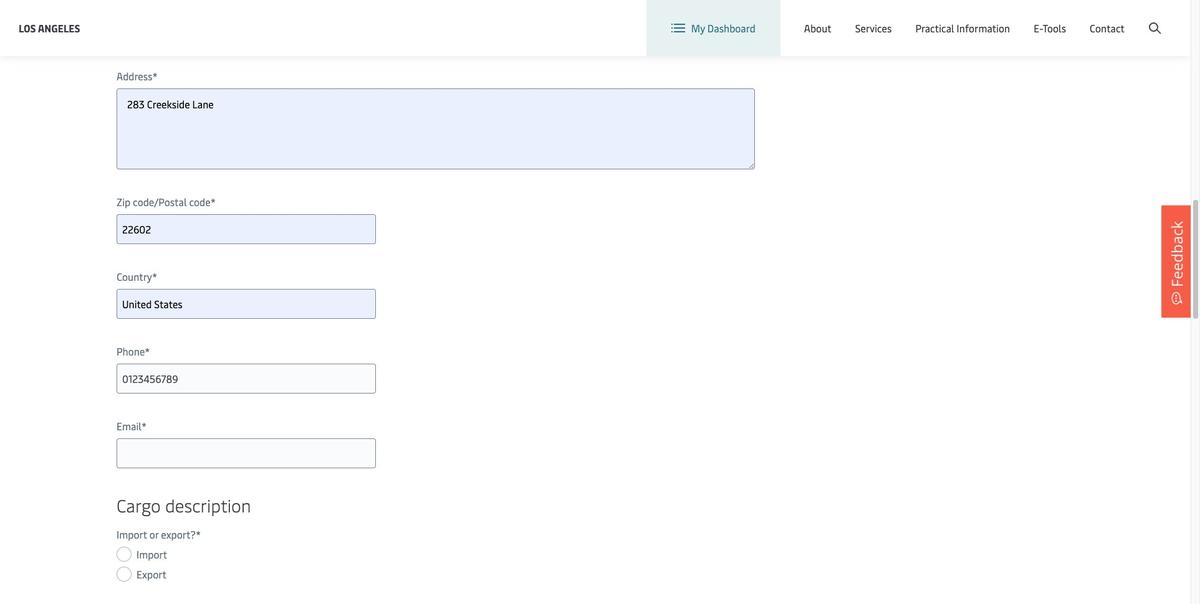Task type: describe. For each thing, give the bounding box(es) containing it.
global menu
[[1045, 12, 1102, 25]]

phone
[[117, 345, 145, 359]]

los angeles
[[19, 21, 80, 35]]

Address text field
[[117, 89, 755, 170]]

country
[[117, 270, 152, 284]]

services button
[[855, 0, 892, 56]]

Email email field
[[117, 439, 376, 469]]

contact
[[1090, 21, 1125, 35]]

cargo
[[117, 494, 161, 518]]

practical
[[916, 21, 955, 35]]

Country text field
[[117, 289, 376, 319]]

angeles
[[38, 21, 80, 35]]

e-tools button
[[1034, 0, 1066, 56]]

Phone telephone field
[[117, 364, 376, 394]]

practical information
[[916, 21, 1010, 35]]

code
[[189, 195, 211, 209]]

address
[[117, 69, 152, 83]]

menu
[[1076, 12, 1102, 25]]

zip
[[117, 195, 130, 209]]

my dashboard
[[691, 21, 756, 35]]

los
[[19, 21, 36, 35]]

switch
[[935, 11, 964, 25]]

switch location button
[[915, 11, 1005, 25]]

feedback button
[[1162, 206, 1193, 318]]

export
[[137, 568, 166, 582]]

or
[[150, 528, 159, 542]]

services
[[855, 21, 892, 35]]



Task type: locate. For each thing, give the bounding box(es) containing it.
code/postal
[[133, 195, 187, 209]]

0 vertical spatial import
[[117, 528, 147, 542]]

about button
[[804, 0, 832, 56]]

global menu button
[[1018, 0, 1114, 37]]

1 vertical spatial import
[[137, 548, 167, 562]]

los angeles link
[[19, 20, 80, 36]]

Zip code/Postal code text field
[[117, 215, 376, 244]]

zip code/postal code
[[117, 195, 211, 209]]

None radio
[[117, 548, 132, 563], [117, 568, 132, 582], [117, 548, 132, 563], [117, 568, 132, 582]]

export?
[[161, 528, 196, 542]]

email
[[117, 420, 142, 433]]

cargo description
[[117, 494, 251, 518]]

import for import
[[137, 548, 167, 562]]

import up export
[[137, 548, 167, 562]]

import for import or export?
[[117, 528, 147, 542]]

e-
[[1034, 21, 1043, 35]]

e-tools
[[1034, 21, 1066, 35]]

my
[[691, 21, 705, 35]]

practical information button
[[916, 0, 1010, 56]]

global
[[1045, 12, 1074, 25]]

information
[[957, 21, 1010, 35]]

dashboard
[[708, 21, 756, 35]]

switch location
[[935, 11, 1005, 25]]

contact button
[[1090, 0, 1125, 56]]

feedback
[[1167, 221, 1187, 287]]

import
[[117, 528, 147, 542], [137, 548, 167, 562]]

about
[[804, 21, 832, 35]]

tools
[[1043, 21, 1066, 35]]

location
[[967, 11, 1005, 25]]

import or export?
[[117, 528, 196, 542]]

import left 'or'
[[117, 528, 147, 542]]

description
[[165, 494, 251, 518]]

my dashboard button
[[672, 0, 756, 56]]

Company text field
[[117, 14, 376, 44]]



Task type: vqa. For each thing, say whether or not it's contained in the screenshot.
an
no



